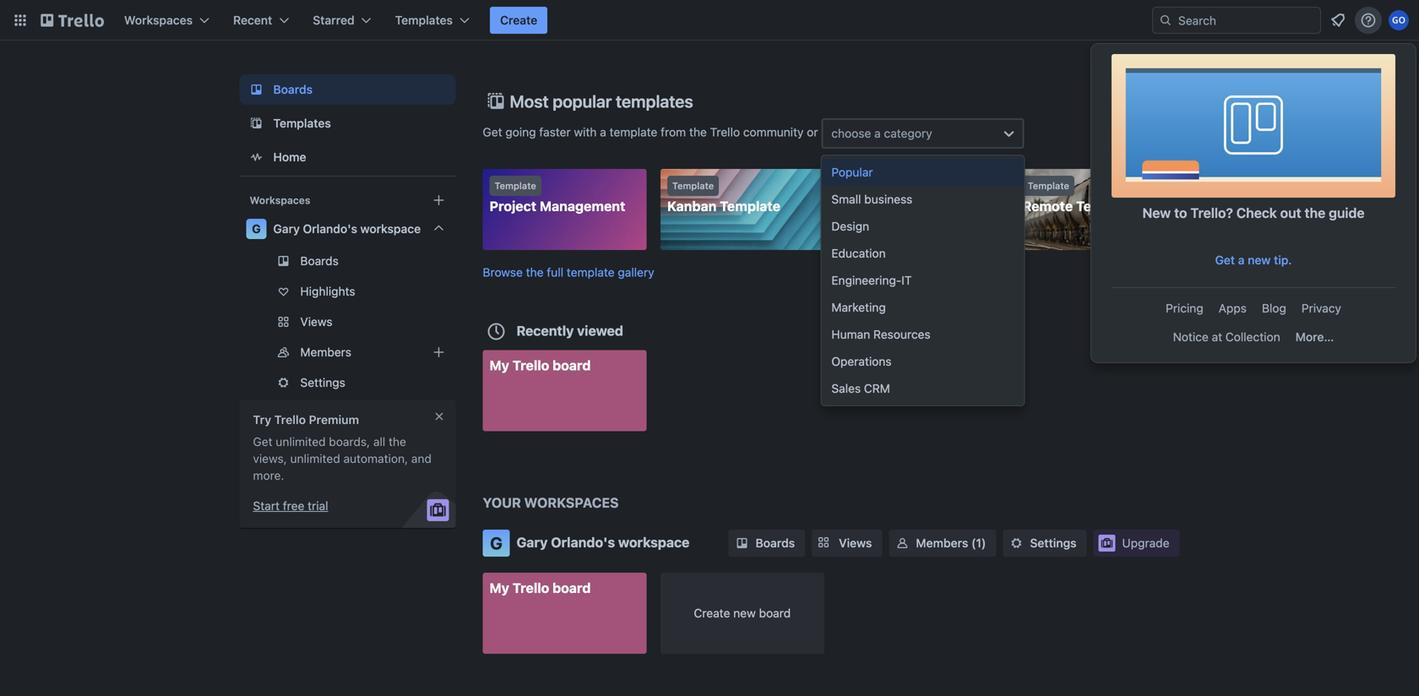 Task type: locate. For each thing, give the bounding box(es) containing it.
1 vertical spatial g
[[490, 533, 503, 553]]

1 horizontal spatial gary orlando's workspace
[[517, 534, 690, 551]]

views,
[[253, 452, 287, 466]]

1 vertical spatial board
[[553, 580, 591, 596]]

open information menu image
[[1361, 12, 1377, 29]]

template down the going
[[495, 180, 536, 191]]

0 vertical spatial my trello board link
[[483, 350, 647, 431]]

sm image
[[734, 535, 751, 552], [894, 535, 911, 552], [1008, 535, 1025, 552]]

a right with
[[600, 125, 607, 139]]

sm image for settings
[[1008, 535, 1025, 552]]

Search field
[[1173, 8, 1321, 33]]

g down home icon
[[252, 222, 261, 236]]

1 vertical spatial workspaces
[[250, 194, 311, 206]]

my trello board
[[490, 357, 591, 374], [490, 580, 591, 596]]

template
[[495, 180, 536, 191], [673, 180, 714, 191], [850, 180, 892, 191], [1028, 180, 1070, 191], [720, 198, 781, 214]]

template for simple
[[850, 180, 892, 191]]

2 my from the top
[[490, 580, 510, 596]]

template right full
[[567, 265, 615, 279]]

settings link right (1)
[[1003, 530, 1087, 557]]

notice at collection
[[1173, 330, 1281, 344]]

1 vertical spatial boards
[[300, 254, 339, 268]]

workspace
[[360, 222, 421, 236], [619, 534, 690, 551]]

template up kanban
[[673, 180, 714, 191]]

sm image for boards
[[734, 535, 751, 552]]

settings right (1)
[[1030, 536, 1077, 550]]

template up remote
[[1028, 180, 1070, 191]]

template down the "templates"
[[610, 125, 658, 139]]

templates up home
[[273, 116, 331, 130]]

apps link
[[1212, 295, 1254, 322]]

most
[[510, 91, 549, 111]]

boards up create new board
[[756, 536, 795, 550]]

engineering-
[[832, 273, 902, 287]]

1 project from the left
[[490, 198, 537, 214]]

get for get going faster with a template from the trello community or
[[483, 125, 502, 139]]

1 vertical spatial boards link
[[240, 248, 456, 275]]

gary orlando's workspace
[[273, 222, 421, 236], [517, 534, 690, 551]]

the right out
[[1305, 205, 1326, 221]]

my for 1st my trello board link from the top of the page
[[490, 357, 510, 374]]

views for the top views link
[[300, 315, 333, 329]]

settings link down members link
[[240, 369, 456, 396]]

get inside button
[[1216, 253, 1236, 267]]

try
[[253, 413, 271, 427]]

a right the choose
[[875, 126, 881, 140]]

highlights
[[300, 284, 355, 298]]

0 vertical spatial gary
[[273, 222, 300, 236]]

1 vertical spatial gary orlando's workspace
[[517, 534, 690, 551]]

1 horizontal spatial settings link
[[1003, 530, 1087, 557]]

0 horizontal spatial workspace
[[360, 222, 421, 236]]

trello?
[[1191, 205, 1234, 221]]

members for members
[[300, 345, 352, 359]]

2 my trello board link from the top
[[483, 573, 647, 654]]

pricing
[[1166, 301, 1204, 315]]

1 horizontal spatial gary
[[517, 534, 548, 551]]

1 horizontal spatial a
[[875, 126, 881, 140]]

my trello board link
[[483, 350, 647, 431], [483, 573, 647, 654]]

home image
[[246, 147, 267, 167]]

template inside template project management
[[495, 180, 536, 191]]

template inside template remote team hub
[[1028, 180, 1070, 191]]

boards link up create new board
[[729, 530, 805, 557]]

gary down home
[[273, 222, 300, 236]]

boards link up highlights "link" on the left top
[[240, 248, 456, 275]]

my
[[490, 357, 510, 374], [490, 580, 510, 596]]

0 vertical spatial boards
[[273, 82, 313, 96]]

1 vertical spatial unlimited
[[290, 452, 340, 466]]

0 vertical spatial my
[[490, 357, 510, 374]]

browse the full template gallery
[[483, 265, 655, 279]]

0 vertical spatial settings link
[[240, 369, 456, 396]]

templates right starred popup button
[[395, 13, 453, 27]]

0 vertical spatial settings
[[300, 376, 346, 390]]

project inside template project management
[[490, 198, 537, 214]]

template
[[610, 125, 658, 139], [567, 265, 615, 279]]

boards up highlights
[[300, 254, 339, 268]]

boards link
[[240, 74, 456, 105], [240, 248, 456, 275], [729, 530, 805, 557]]

get going faster with a template from the trello community or
[[483, 125, 822, 139]]

1 horizontal spatial g
[[490, 533, 503, 553]]

the
[[690, 125, 707, 139], [1305, 205, 1326, 221], [526, 265, 544, 279], [389, 435, 406, 449]]

templates
[[395, 13, 453, 27], [273, 116, 331, 130]]

1 horizontal spatial templates
[[395, 13, 453, 27]]

0 horizontal spatial orlando's
[[303, 222, 357, 236]]

more…
[[1296, 330, 1335, 344]]

kanban
[[667, 198, 717, 214]]

sm image right (1)
[[1008, 535, 1025, 552]]

0 horizontal spatial create
[[500, 13, 538, 27]]

1 vertical spatial orlando's
[[551, 534, 615, 551]]

2 horizontal spatial get
[[1216, 253, 1236, 267]]

1 my trello board from the top
[[490, 357, 591, 374]]

1 horizontal spatial workspaces
[[250, 194, 311, 206]]

get for get a new tip.
[[1216, 253, 1236, 267]]

1 vertical spatial my trello board
[[490, 580, 591, 596]]

sm image up create new board
[[734, 535, 751, 552]]

g down your
[[490, 533, 503, 553]]

orlando's up highlights
[[303, 222, 357, 236]]

sales crm
[[832, 382, 891, 395]]

1 vertical spatial my trello board link
[[483, 573, 647, 654]]

check
[[1237, 205, 1278, 221]]

0 vertical spatial workspace
[[360, 222, 421, 236]]

template inside template simple project board
[[850, 180, 892, 191]]

engineering-it
[[832, 273, 912, 287]]

unlimited up views,
[[276, 435, 326, 449]]

1 horizontal spatial orlando's
[[551, 534, 615, 551]]

0 horizontal spatial project
[[490, 198, 537, 214]]

0 vertical spatial members
[[300, 345, 352, 359]]

starred button
[[303, 7, 382, 34]]

template right kanban
[[720, 198, 781, 214]]

0 vertical spatial unlimited
[[276, 435, 326, 449]]

template up small business
[[850, 180, 892, 191]]

1 my from the top
[[490, 357, 510, 374]]

get up views,
[[253, 435, 273, 449]]

business
[[865, 192, 913, 206]]

2 vertical spatial boards
[[756, 536, 795, 550]]

boards link up templates 'link'
[[240, 74, 456, 105]]

0 horizontal spatial gary orlando's workspace
[[273, 222, 421, 236]]

gary
[[273, 222, 300, 236], [517, 534, 548, 551]]

free
[[283, 499, 305, 513]]

1 horizontal spatial project
[[893, 198, 940, 214]]

2 project from the left
[[893, 198, 940, 214]]

project
[[490, 198, 537, 214], [893, 198, 940, 214]]

boards right board icon
[[273, 82, 313, 96]]

0 vertical spatial create
[[500, 13, 538, 27]]

templates link
[[240, 108, 456, 139]]

2 vertical spatial boards link
[[729, 530, 805, 557]]

gary orlando (garyorlando) image
[[1389, 10, 1410, 30]]

a inside button
[[1239, 253, 1245, 267]]

0 horizontal spatial new
[[734, 606, 756, 620]]

gary down your workspaces
[[517, 534, 548, 551]]

0 vertical spatial new
[[1248, 253, 1271, 267]]

create inside button
[[500, 13, 538, 27]]

1 horizontal spatial members
[[916, 536, 969, 550]]

project left board
[[893, 198, 940, 214]]

orlando's down workspaces
[[551, 534, 615, 551]]

remote
[[1023, 198, 1073, 214]]

templates inside popup button
[[395, 13, 453, 27]]

the right all
[[389, 435, 406, 449]]

get up apps
[[1216, 253, 1236, 267]]

unlimited down boards,
[[290, 452, 340, 466]]

0 vertical spatial get
[[483, 125, 502, 139]]

2 horizontal spatial a
[[1239, 253, 1245, 267]]

board
[[553, 357, 591, 374], [553, 580, 591, 596], [759, 606, 791, 620]]

or
[[807, 125, 818, 139]]

views for rightmost views link
[[839, 536, 872, 550]]

1 vertical spatial views
[[839, 536, 872, 550]]

1 vertical spatial create
[[694, 606, 730, 620]]

home link
[[240, 142, 456, 172]]

2 sm image from the left
[[894, 535, 911, 552]]

blog link
[[1256, 295, 1294, 322]]

1 horizontal spatial sm image
[[894, 535, 911, 552]]

members down highlights
[[300, 345, 352, 359]]

most popular templates
[[510, 91, 694, 111]]

views link
[[240, 308, 456, 335], [812, 530, 883, 557]]

0 vertical spatial views
[[300, 315, 333, 329]]

template for kanban
[[673, 180, 714, 191]]

new
[[1143, 205, 1171, 221]]

2 my trello board from the top
[[490, 580, 591, 596]]

sm image left members (1)
[[894, 535, 911, 552]]

1 horizontal spatial get
[[483, 125, 502, 139]]

0 horizontal spatial members
[[300, 345, 352, 359]]

to
[[1175, 205, 1188, 221]]

0 horizontal spatial get
[[253, 435, 273, 449]]

template for remote
[[1028, 180, 1070, 191]]

get a new tip.
[[1216, 253, 1292, 267]]

category
[[884, 126, 933, 140]]

create button
[[490, 7, 548, 34]]

recent button
[[223, 7, 299, 34]]

2 horizontal spatial sm image
[[1008, 535, 1025, 552]]

1 sm image from the left
[[734, 535, 751, 552]]

community
[[743, 125, 804, 139]]

boards for highlights
[[300, 254, 339, 268]]

0 vertical spatial templates
[[395, 13, 453, 27]]

1 vertical spatial views link
[[812, 530, 883, 557]]

1 vertical spatial get
[[1216, 253, 1236, 267]]

get left the going
[[483, 125, 502, 139]]

workspaces
[[124, 13, 193, 27], [250, 194, 311, 206]]

choose
[[832, 126, 872, 140]]

1 horizontal spatial create
[[694, 606, 730, 620]]

more.
[[253, 469, 284, 483]]

settings for left settings link
[[300, 376, 346, 390]]

0 horizontal spatial views
[[300, 315, 333, 329]]

create for create
[[500, 13, 538, 27]]

sm image inside settings link
[[1008, 535, 1025, 552]]

settings
[[300, 376, 346, 390], [1030, 536, 1077, 550]]

education
[[832, 246, 886, 260]]

0 horizontal spatial workspaces
[[124, 13, 193, 27]]

1 vertical spatial members
[[916, 536, 969, 550]]

0 horizontal spatial g
[[252, 222, 261, 236]]

settings up premium
[[300, 376, 346, 390]]

0 vertical spatial workspaces
[[124, 13, 193, 27]]

collection
[[1226, 330, 1281, 344]]

0 vertical spatial my trello board
[[490, 357, 591, 374]]

choose a category
[[832, 126, 933, 140]]

1 vertical spatial my
[[490, 580, 510, 596]]

project up browse
[[490, 198, 537, 214]]

out
[[1281, 205, 1302, 221]]

0 horizontal spatial views link
[[240, 308, 456, 335]]

start
[[253, 499, 280, 513]]

settings link
[[240, 369, 456, 396], [1003, 530, 1087, 557]]

members for members (1)
[[916, 536, 969, 550]]

2 vertical spatial get
[[253, 435, 273, 449]]

0 horizontal spatial sm image
[[734, 535, 751, 552]]

0 vertical spatial gary orlando's workspace
[[273, 222, 421, 236]]

1 vertical spatial settings
[[1030, 536, 1077, 550]]

gary orlando's workspace up highlights "link" on the left top
[[273, 222, 421, 236]]

1 horizontal spatial views
[[839, 536, 872, 550]]

1 horizontal spatial new
[[1248, 253, 1271, 267]]

boards for views
[[756, 536, 795, 550]]

unlimited
[[276, 435, 326, 449], [290, 452, 340, 466]]

0 horizontal spatial templates
[[273, 116, 331, 130]]

highlights link
[[240, 278, 456, 305]]

members
[[300, 345, 352, 359], [916, 536, 969, 550]]

0 vertical spatial g
[[252, 222, 261, 236]]

0 horizontal spatial gary
[[273, 222, 300, 236]]

faster
[[539, 125, 571, 139]]

0 horizontal spatial settings
[[300, 376, 346, 390]]

1 vertical spatial templates
[[273, 116, 331, 130]]

automation,
[[344, 452, 408, 466]]

3 sm image from the left
[[1008, 535, 1025, 552]]

new inside button
[[1248, 253, 1271, 267]]

1 horizontal spatial settings
[[1030, 536, 1077, 550]]

gary orlando's workspace down workspaces
[[517, 534, 690, 551]]

a left tip.
[[1239, 253, 1245, 267]]

0 vertical spatial board
[[553, 357, 591, 374]]

members left (1)
[[916, 536, 969, 550]]

new to trello? check out the guide link
[[1112, 54, 1396, 245]]

notice at collection link
[[1167, 324, 1288, 351]]

views
[[300, 315, 333, 329], [839, 536, 872, 550]]

1 vertical spatial workspace
[[619, 534, 690, 551]]

your
[[483, 495, 521, 511]]



Task type: vqa. For each thing, say whether or not it's contained in the screenshot.
the top the Prepare
no



Task type: describe. For each thing, give the bounding box(es) containing it.
board image
[[246, 79, 267, 100]]

0 notifications image
[[1328, 10, 1349, 30]]

boards link for highlights
[[240, 248, 456, 275]]

template board image
[[246, 113, 267, 134]]

team
[[1077, 198, 1112, 214]]

1 vertical spatial new
[[734, 606, 756, 620]]

0 vertical spatial template
[[610, 125, 658, 139]]

0 vertical spatial orlando's
[[303, 222, 357, 236]]

my for 2nd my trello board link
[[490, 580, 510, 596]]

template for project
[[495, 180, 536, 191]]

templates inside 'link'
[[273, 116, 331, 130]]

crm
[[864, 382, 891, 395]]

a for choose a category
[[875, 126, 881, 140]]

workspaces inside popup button
[[124, 13, 193, 27]]

tip.
[[1274, 253, 1292, 267]]

workspaces
[[524, 495, 619, 511]]

my trello board for 1st my trello board link from the top of the page
[[490, 357, 591, 374]]

0 vertical spatial boards link
[[240, 74, 456, 105]]

workspaces button
[[114, 7, 220, 34]]

0 horizontal spatial settings link
[[240, 369, 456, 396]]

hub
[[1115, 198, 1142, 214]]

pricing link
[[1159, 295, 1211, 322]]

with
[[574, 125, 597, 139]]

going
[[506, 125, 536, 139]]

viewed
[[577, 323, 624, 339]]

trello inside try trello premium get unlimited boards, all the views, unlimited automation, and more.
[[274, 413, 306, 427]]

board for 2nd my trello board link
[[553, 580, 591, 596]]

trial
[[308, 499, 328, 513]]

a for get a new tip.
[[1239, 253, 1245, 267]]

more… button
[[1289, 324, 1341, 351]]

small
[[832, 192, 861, 206]]

recently viewed
[[517, 323, 624, 339]]

small business
[[832, 192, 913, 206]]

0 horizontal spatial a
[[600, 125, 607, 139]]

at
[[1212, 330, 1223, 344]]

privacy link
[[1295, 295, 1349, 322]]

resources
[[874, 327, 931, 341]]

1 horizontal spatial views link
[[812, 530, 883, 557]]

template project management
[[490, 180, 626, 214]]

human
[[832, 327, 871, 341]]

boards,
[[329, 435, 370, 449]]

apps
[[1219, 301, 1247, 315]]

design
[[832, 219, 870, 233]]

members link
[[240, 339, 456, 366]]

browse
[[483, 265, 523, 279]]

1 vertical spatial template
[[567, 265, 615, 279]]

the right the from
[[690, 125, 707, 139]]

add image
[[429, 342, 449, 363]]

popular
[[553, 91, 612, 111]]

get inside try trello premium get unlimited boards, all the views, unlimited automation, and more.
[[253, 435, 273, 449]]

members (1)
[[916, 536, 987, 550]]

popular
[[832, 165, 873, 179]]

marketing
[[832, 300, 886, 314]]

my trello board for 2nd my trello board link
[[490, 580, 591, 596]]

gallery
[[618, 265, 655, 279]]

2 vertical spatial board
[[759, 606, 791, 620]]

from
[[661, 125, 686, 139]]

primary element
[[0, 0, 1420, 41]]

settings for the bottom settings link
[[1030, 536, 1077, 550]]

the left full
[[526, 265, 544, 279]]

recently
[[517, 323, 574, 339]]

operations
[[832, 354, 892, 368]]

and
[[411, 452, 432, 466]]

upgrade button
[[1094, 530, 1180, 557]]

project inside template simple project board
[[893, 198, 940, 214]]

guide
[[1329, 205, 1365, 221]]

search image
[[1159, 14, 1173, 27]]

starred
[[313, 13, 355, 27]]

templates button
[[385, 7, 480, 34]]

it
[[902, 273, 912, 287]]

sales
[[832, 382, 861, 395]]

try trello premium get unlimited boards, all the views, unlimited automation, and more.
[[253, 413, 432, 483]]

1 my trello board link from the top
[[483, 350, 647, 431]]

create a workspace image
[[429, 190, 449, 210]]

create new board
[[694, 606, 791, 620]]

1 horizontal spatial workspace
[[619, 534, 690, 551]]

the inside try trello premium get unlimited boards, all the views, unlimited automation, and more.
[[389, 435, 406, 449]]

browse the full template gallery link
[[483, 265, 655, 279]]

recent
[[233, 13, 272, 27]]

back to home image
[[41, 7, 104, 34]]

get a new tip. button
[[1112, 247, 1396, 274]]

board for 1st my trello board link from the top of the page
[[553, 357, 591, 374]]

template simple project board
[[845, 180, 982, 214]]

blog
[[1262, 301, 1287, 315]]

templates
[[616, 91, 694, 111]]

create for create new board
[[694, 606, 730, 620]]

0 vertical spatial views link
[[240, 308, 456, 335]]

template kanban template
[[667, 180, 781, 214]]

upgrade
[[1123, 536, 1170, 550]]

your workspaces
[[483, 495, 619, 511]]

1 vertical spatial settings link
[[1003, 530, 1087, 557]]

privacy
[[1302, 301, 1342, 315]]

premium
[[309, 413, 359, 427]]

notice
[[1173, 330, 1209, 344]]

all
[[373, 435, 386, 449]]

(1)
[[972, 536, 987, 550]]

new to trello? check out the guide
[[1143, 205, 1365, 221]]

start free trial
[[253, 499, 328, 513]]

board
[[944, 198, 982, 214]]

management
[[540, 198, 626, 214]]

home
[[273, 150, 306, 164]]

simple
[[845, 198, 890, 214]]

1 vertical spatial gary
[[517, 534, 548, 551]]

boards link for views
[[729, 530, 805, 557]]

start free trial button
[[253, 498, 328, 515]]



